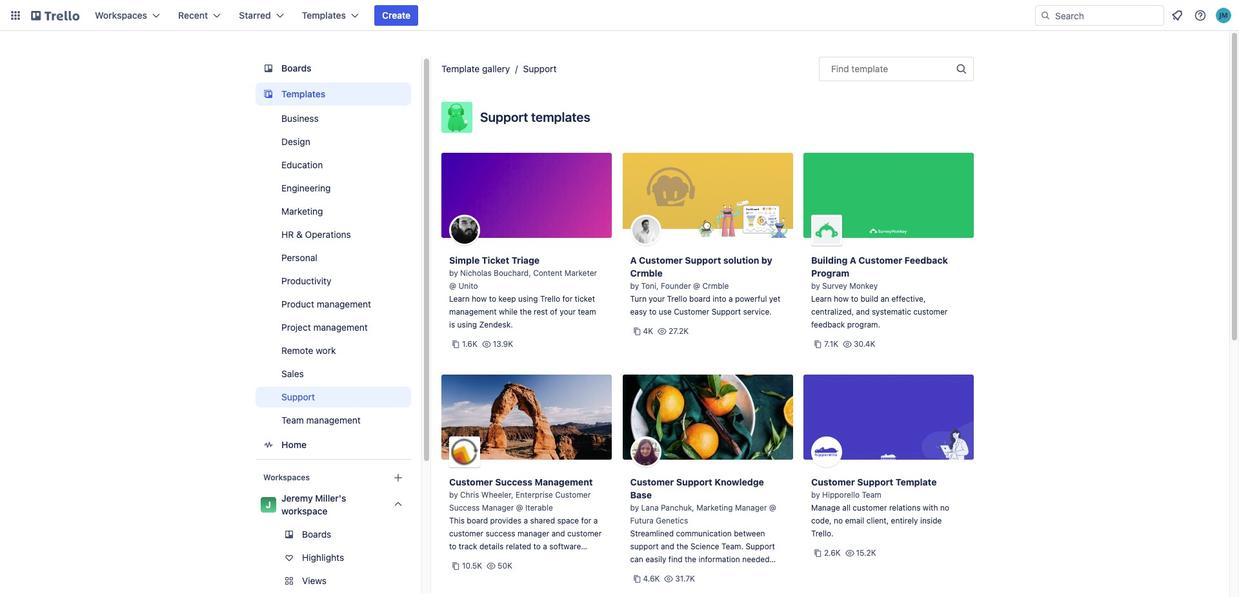 Task type: locate. For each thing, give the bounding box(es) containing it.
boards right board image on the top left of page
[[281, 63, 311, 74]]

@ left "unito"
[[449, 281, 456, 291]]

crmble up toni,
[[630, 268, 663, 279]]

2 vertical spatial team
[[764, 568, 783, 578]]

for
[[562, 294, 573, 304], [581, 516, 591, 526]]

your inside simple ticket triage by nicholas bouchard, content marketer @ unito learn how to keep using trello for ticket management while the rest of your team is using zendesk.
[[560, 307, 576, 317]]

rest
[[534, 307, 548, 317]]

support down into
[[712, 307, 741, 317]]

team down needed
[[764, 568, 783, 578]]

0 vertical spatial your
[[649, 294, 665, 304]]

2 horizontal spatial team
[[862, 490, 881, 500]]

2 how from the left
[[834, 294, 849, 304]]

template gallery link
[[441, 63, 510, 74]]

1 how from the left
[[472, 294, 487, 304]]

support up founder
[[685, 255, 721, 266]]

customer up client,
[[853, 503, 887, 513]]

1 vertical spatial team
[[862, 490, 881, 500]]

success down chris
[[449, 503, 480, 513]]

boards link up templates link on the left
[[256, 57, 411, 80]]

customer up base
[[630, 477, 674, 488]]

is right there on the bottom of page
[[679, 581, 685, 590]]

to inside customer support knowledge base by lana panchuk, marketing manager @ futura genetics streamlined communication between support and the science team. support can easily find the information needed and submit a request to the science team in case there is a necessity.
[[709, 568, 717, 578]]

0 horizontal spatial marketing
[[281, 206, 323, 217]]

1 vertical spatial success
[[449, 503, 480, 513]]

a inside building a customer feedback program by survey monkey learn how to build an effective, centralized, and systematic customer feedback program.
[[850, 255, 856, 266]]

support link right gallery
[[523, 63, 557, 74]]

simple
[[449, 255, 480, 266]]

for inside customer success management by chris wheeler, enterprise customer success manager @ iterable this board provides a shared space for a customer success manager and customer to track details related to a software deployment.
[[581, 516, 591, 526]]

email
[[845, 516, 864, 526]]

0 vertical spatial templates
[[302, 10, 346, 21]]

marketer
[[564, 268, 597, 278]]

customer inside building a customer feedback program by survey monkey learn how to build an effective, centralized, and systematic customer feedback program.
[[859, 255, 902, 266]]

success
[[486, 529, 515, 539]]

chris wheeler, enterprise customer success manager @ iterable image
[[449, 437, 480, 468]]

trello inside simple ticket triage by nicholas bouchard, content marketer @ unito learn how to keep using trello for ticket management while the rest of your team is using zendesk.
[[540, 294, 560, 304]]

team up client,
[[862, 490, 881, 500]]

management up home link
[[306, 415, 361, 426]]

template board image
[[261, 86, 276, 102]]

templates link
[[256, 83, 411, 106]]

and up program.
[[856, 307, 870, 317]]

template left gallery
[[441, 63, 480, 74]]

7.1k
[[824, 339, 838, 349]]

management for project management
[[313, 322, 368, 333]]

management down product management link
[[313, 322, 368, 333]]

0 horizontal spatial template
[[441, 63, 480, 74]]

customer
[[639, 255, 683, 266], [859, 255, 902, 266], [674, 307, 709, 317], [449, 477, 493, 488], [630, 477, 674, 488], [811, 477, 855, 488], [555, 490, 591, 500]]

marketing up &
[[281, 206, 323, 217]]

team inside customer support knowledge base by lana panchuk, marketing manager @ futura genetics streamlined communication between support and the science team. support can easily find the information needed and submit a request to the science team in case there is a necessity.
[[764, 568, 783, 578]]

and
[[856, 307, 870, 317], [552, 529, 565, 539], [661, 542, 674, 552], [630, 568, 644, 578]]

0 vertical spatial workspaces
[[95, 10, 147, 21]]

2 learn from the left
[[811, 294, 832, 304]]

0 notifications image
[[1169, 8, 1185, 23]]

systematic
[[872, 307, 911, 317]]

1 horizontal spatial how
[[834, 294, 849, 304]]

provides
[[490, 516, 521, 526]]

0 horizontal spatial learn
[[449, 294, 470, 304]]

1 horizontal spatial your
[[649, 294, 665, 304]]

marketing link
[[256, 201, 411, 222]]

using up rest
[[518, 294, 538, 304]]

triage
[[512, 255, 540, 266]]

hr
[[281, 229, 294, 240]]

1 horizontal spatial no
[[940, 503, 949, 513]]

find template
[[831, 63, 888, 74]]

1 horizontal spatial for
[[581, 516, 591, 526]]

for right space
[[581, 516, 591, 526]]

2 boards link from the top
[[256, 525, 411, 545]]

trello down founder
[[667, 294, 687, 304]]

0 horizontal spatial team
[[281, 415, 304, 426]]

business
[[281, 113, 319, 124]]

manager down wheeler,
[[482, 503, 514, 513]]

boards link up highlights link
[[256, 525, 411, 545]]

team up home
[[281, 415, 304, 426]]

1 vertical spatial template
[[896, 477, 937, 488]]

@ up provides
[[516, 503, 523, 513]]

board image
[[261, 61, 276, 76]]

education link
[[256, 155, 411, 176]]

customer inside customer support template by hipporello team manage all customer relations with no code, no email client, entirely inside trello.
[[853, 503, 887, 513]]

using up 1.6k
[[457, 320, 477, 330]]

manager
[[482, 503, 514, 513], [735, 503, 767, 513]]

a customer support solution by crmble by toni, founder @ crmble turn your trello board into a powerful yet easy to use customer support service.
[[630, 255, 780, 317]]

to left build
[[851, 294, 858, 304]]

how down "unito"
[[472, 294, 487, 304]]

1 horizontal spatial crmble
[[702, 281, 729, 291]]

related
[[506, 542, 531, 552]]

how
[[472, 294, 487, 304], [834, 294, 849, 304]]

1 horizontal spatial a
[[850, 255, 856, 266]]

0 vertical spatial crmble
[[630, 268, 663, 279]]

1 vertical spatial no
[[834, 516, 843, 526]]

2 a from the left
[[850, 255, 856, 266]]

1 horizontal spatial is
[[679, 581, 685, 590]]

science down needed
[[733, 568, 762, 578]]

management for product management
[[317, 299, 371, 310]]

0 horizontal spatial board
[[467, 516, 488, 526]]

0 horizontal spatial a
[[630, 255, 637, 266]]

1 trello from the left
[[540, 294, 560, 304]]

1 horizontal spatial manager
[[735, 503, 767, 513]]

powerful
[[735, 294, 767, 304]]

customer up "hipporello"
[[811, 477, 855, 488]]

1 horizontal spatial learn
[[811, 294, 832, 304]]

simple ticket triage by nicholas bouchard, content marketer @ unito learn how to keep using trello for ticket management while the rest of your team is using zendesk.
[[449, 255, 597, 330]]

template
[[851, 63, 888, 74]]

easy
[[630, 307, 647, 317]]

0 vertical spatial is
[[449, 320, 455, 330]]

1 horizontal spatial trello
[[667, 294, 687, 304]]

learn up centralized,
[[811, 294, 832, 304]]

jeremy miller (jeremymiller198) image
[[1216, 8, 1231, 23]]

1 vertical spatial workspaces
[[263, 473, 310, 483]]

1 boards link from the top
[[256, 57, 411, 80]]

your
[[649, 294, 665, 304], [560, 307, 576, 317]]

support
[[630, 542, 659, 552]]

0 horizontal spatial no
[[834, 516, 843, 526]]

1 vertical spatial your
[[560, 307, 576, 317]]

back to home image
[[31, 5, 79, 26]]

support up "hipporello"
[[857, 477, 893, 488]]

support down sales
[[281, 392, 315, 403]]

nicholas
[[460, 268, 492, 278]]

workspaces
[[95, 10, 147, 21], [263, 473, 310, 483]]

project
[[281, 322, 311, 333]]

by up manage
[[811, 490, 820, 500]]

1 horizontal spatial workspaces
[[263, 473, 310, 483]]

a right building
[[850, 255, 856, 266]]

and up software
[[552, 529, 565, 539]]

4k
[[643, 327, 653, 336]]

support link up team management link
[[256, 387, 411, 408]]

information
[[699, 555, 740, 565]]

1 vertical spatial board
[[467, 516, 488, 526]]

0 horizontal spatial support link
[[256, 387, 411, 408]]

1 horizontal spatial success
[[495, 477, 532, 488]]

customer
[[913, 307, 948, 317], [853, 503, 887, 513], [449, 529, 483, 539], [567, 529, 602, 539]]

1 a from the left
[[630, 255, 637, 266]]

how down "survey"
[[834, 294, 849, 304]]

0 vertical spatial boards
[[281, 63, 311, 74]]

to up the necessity.
[[709, 568, 717, 578]]

customer down the 'effective,'
[[913, 307, 948, 317]]

use
[[659, 307, 672, 317]]

0 vertical spatial marketing
[[281, 206, 323, 217]]

boards
[[281, 63, 311, 74], [302, 529, 331, 540]]

board right the this
[[467, 516, 488, 526]]

boards for views
[[302, 529, 331, 540]]

the left rest
[[520, 307, 532, 317]]

lana
[[641, 503, 659, 513]]

0 horizontal spatial is
[[449, 320, 455, 330]]

management for team management
[[306, 415, 361, 426]]

0 horizontal spatial for
[[562, 294, 573, 304]]

templates inside templates dropdown button
[[302, 10, 346, 21]]

sales
[[281, 368, 304, 379]]

zendesk.
[[479, 320, 513, 330]]

templates
[[302, 10, 346, 21], [281, 88, 325, 99]]

1 horizontal spatial board
[[689, 294, 711, 304]]

wheeler,
[[481, 490, 513, 500]]

to down manager
[[533, 542, 541, 552]]

the
[[520, 307, 532, 317], [677, 542, 688, 552], [685, 555, 696, 565], [719, 568, 731, 578]]

1 horizontal spatial team
[[764, 568, 783, 578]]

trello up of
[[540, 294, 560, 304]]

content
[[533, 268, 562, 278]]

trello
[[540, 294, 560, 304], [667, 294, 687, 304]]

relations
[[889, 503, 921, 513]]

into
[[713, 294, 726, 304]]

learn down "unito"
[[449, 294, 470, 304]]

@ inside customer success management by chris wheeler, enterprise customer success manager @ iterable this board provides a shared space for a customer success manager and customer to track details related to a software deployment.
[[516, 503, 523, 513]]

1 horizontal spatial marketing
[[696, 503, 733, 513]]

1 vertical spatial is
[[679, 581, 685, 590]]

by inside customer support knowledge base by lana panchuk, marketing manager @ futura genetics streamlined communication between support and the science team. support can easily find the information needed and submit a request to the science team in case there is a necessity.
[[630, 503, 639, 513]]

0 horizontal spatial crmble
[[630, 268, 663, 279]]

gallery
[[482, 63, 510, 74]]

forward image
[[409, 574, 424, 589]]

hipporello team image
[[811, 437, 842, 468]]

1 horizontal spatial template
[[896, 477, 937, 488]]

board left into
[[689, 294, 711, 304]]

0 horizontal spatial trello
[[540, 294, 560, 304]]

support right "support icon"
[[480, 110, 528, 125]]

home link
[[256, 434, 411, 457]]

by inside customer support template by hipporello team manage all customer relations with no code, no email client, entirely inside trello.
[[811, 490, 820, 500]]

1 vertical spatial science
[[733, 568, 762, 578]]

a down toni, founder @ crmble image
[[630, 255, 637, 266]]

iterable
[[525, 503, 553, 513]]

for inside simple ticket triage by nicholas bouchard, content marketer @ unito learn how to keep using trello for ticket management while the rest of your team is using zendesk.
[[562, 294, 573, 304]]

1 horizontal spatial using
[[518, 294, 538, 304]]

1 vertical spatial crmble
[[702, 281, 729, 291]]

customer inside customer support knowledge base by lana panchuk, marketing manager @ futura genetics streamlined communication between support and the science team. support can easily find the information needed and submit a request to the science team in case there is a necessity.
[[630, 477, 674, 488]]

customer up 27.2k
[[674, 307, 709, 317]]

2 trello from the left
[[667, 294, 687, 304]]

1 horizontal spatial science
[[733, 568, 762, 578]]

is left zendesk.
[[449, 320, 455, 330]]

customer up track
[[449, 529, 483, 539]]

marketing
[[281, 206, 323, 217], [696, 503, 733, 513]]

remote work
[[281, 345, 336, 356]]

1 vertical spatial boards
[[302, 529, 331, 540]]

1 vertical spatial for
[[581, 516, 591, 526]]

science down the communication
[[690, 542, 719, 552]]

this
[[449, 516, 465, 526]]

a right into
[[729, 294, 733, 304]]

@ left manage
[[769, 503, 776, 513]]

a inside a customer support solution by crmble by toni, founder @ crmble turn your trello board into a powerful yet easy to use customer support service.
[[630, 255, 637, 266]]

0 vertical spatial board
[[689, 294, 711, 304]]

primary element
[[0, 0, 1239, 31]]

no
[[940, 503, 949, 513], [834, 516, 843, 526]]

1 vertical spatial boards link
[[256, 525, 411, 545]]

management down "unito"
[[449, 307, 497, 317]]

1 vertical spatial templates
[[281, 88, 325, 99]]

customer up monkey
[[859, 255, 902, 266]]

customer success management by chris wheeler, enterprise customer success manager @ iterable this board provides a shared space for a customer success manager and customer to track details related to a software deployment.
[[449, 477, 602, 565]]

1 learn from the left
[[449, 294, 470, 304]]

no right with
[[940, 503, 949, 513]]

search image
[[1040, 10, 1051, 21]]

no down all
[[834, 516, 843, 526]]

0 vertical spatial support link
[[523, 63, 557, 74]]

0 vertical spatial template
[[441, 63, 480, 74]]

your down toni,
[[649, 294, 665, 304]]

success up wheeler,
[[495, 477, 532, 488]]

to left keep
[[489, 294, 496, 304]]

by left chris
[[449, 490, 458, 500]]

0 vertical spatial boards link
[[256, 57, 411, 80]]

0 horizontal spatial your
[[560, 307, 576, 317]]

the up request
[[685, 555, 696, 565]]

0 horizontal spatial science
[[690, 542, 719, 552]]

board
[[689, 294, 711, 304], [467, 516, 488, 526]]

streamlined
[[630, 529, 674, 539]]

0 horizontal spatial manager
[[482, 503, 514, 513]]

0 vertical spatial science
[[690, 542, 719, 552]]

a down request
[[687, 581, 692, 590]]

crmble
[[630, 268, 663, 279], [702, 281, 729, 291]]

effective,
[[892, 294, 926, 304]]

to
[[489, 294, 496, 304], [851, 294, 858, 304], [649, 307, 657, 317], [449, 542, 456, 552], [533, 542, 541, 552], [709, 568, 717, 578]]

@ inside customer support knowledge base by lana panchuk, marketing manager @ futura genetics streamlined communication between support and the science team. support can easily find the information needed and submit a request to the science team in case there is a necessity.
[[769, 503, 776, 513]]

team inside customer support template by hipporello team manage all customer relations with no code, no email client, entirely inside trello.
[[862, 490, 881, 500]]

management down productivity link
[[317, 299, 371, 310]]

inside
[[920, 516, 942, 526]]

templates inside templates link
[[281, 88, 325, 99]]

learn inside building a customer feedback program by survey monkey learn how to build an effective, centralized, and systematic customer feedback program.
[[811, 294, 832, 304]]

@ right founder
[[693, 281, 700, 291]]

a inside a customer support solution by crmble by toni, founder @ crmble turn your trello board into a powerful yet easy to use customer support service.
[[729, 294, 733, 304]]

by right solution
[[761, 255, 772, 266]]

0 horizontal spatial using
[[457, 320, 477, 330]]

switch to… image
[[9, 9, 22, 22]]

boards link for home
[[256, 57, 411, 80]]

0 vertical spatial for
[[562, 294, 573, 304]]

needed
[[742, 555, 770, 565]]

customer support template by hipporello team manage all customer relations with no code, no email client, entirely inside trello.
[[811, 477, 949, 539]]

by left "survey"
[[811, 281, 820, 291]]

and down can in the right bottom of the page
[[630, 568, 644, 578]]

workspaces inside dropdown button
[[95, 10, 147, 21]]

marketing up the communication
[[696, 503, 733, 513]]

manager up between
[[735, 503, 767, 513]]

support link
[[523, 63, 557, 74], [256, 387, 411, 408]]

manager inside customer support knowledge base by lana panchuk, marketing manager @ futura genetics streamlined communication between support and the science team. support can easily find the information needed and submit a request to the science team in case there is a necessity.
[[735, 503, 767, 513]]

templates up business
[[281, 88, 325, 99]]

success
[[495, 477, 532, 488], [449, 503, 480, 513]]

crmble up into
[[702, 281, 729, 291]]

template up relations
[[896, 477, 937, 488]]

futura
[[630, 516, 654, 526]]

enterprise
[[516, 490, 553, 500]]

by down base
[[630, 503, 639, 513]]

team management
[[281, 415, 361, 426]]

building a customer feedback program by survey monkey learn how to build an effective, centralized, and systematic customer feedback program.
[[811, 255, 948, 330]]

deployment.
[[449, 555, 494, 565]]

Find template field
[[819, 57, 974, 81]]

starred
[[239, 10, 271, 21]]

marketing inside customer support knowledge base by lana panchuk, marketing manager @ futura genetics streamlined communication between support and the science team. support can easily find the information needed and submit a request to the science team in case there is a necessity.
[[696, 503, 733, 513]]

@ inside simple ticket triage by nicholas bouchard, content marketer @ unito learn how to keep using trello for ticket management while the rest of your team is using zendesk.
[[449, 281, 456, 291]]

2 manager from the left
[[735, 503, 767, 513]]

in
[[630, 581, 637, 590]]

trello.
[[811, 529, 834, 539]]

boards up highlights
[[302, 529, 331, 540]]

your inside a customer support solution by crmble by toni, founder @ crmble turn your trello board into a powerful yet easy to use customer support service.
[[649, 294, 665, 304]]

for left ticket
[[562, 294, 573, 304]]

1 vertical spatial marketing
[[696, 503, 733, 513]]

your right of
[[560, 307, 576, 317]]

1 manager from the left
[[482, 503, 514, 513]]

by down simple
[[449, 268, 458, 278]]

to left 'use'
[[649, 307, 657, 317]]

communication
[[676, 529, 732, 539]]

templates right starred dropdown button
[[302, 10, 346, 21]]

monkey
[[849, 281, 878, 291]]

0 horizontal spatial how
[[472, 294, 487, 304]]

0 horizontal spatial workspaces
[[95, 10, 147, 21]]



Task type: vqa. For each thing, say whether or not it's contained in the screenshot.


Task type: describe. For each thing, give the bounding box(es) containing it.
manager inside customer success management by chris wheeler, enterprise customer success manager @ iterable this board provides a shared space for a customer success manager and customer to track details related to a software deployment.
[[482, 503, 514, 513]]

and inside customer success management by chris wheeler, enterprise customer success manager @ iterable this board provides a shared space for a customer success manager and customer to track details related to a software deployment.
[[552, 529, 565, 539]]

0 vertical spatial success
[[495, 477, 532, 488]]

program.
[[847, 320, 880, 330]]

and up find
[[661, 542, 674, 552]]

nicholas bouchard, content marketer @ unito image
[[449, 215, 480, 246]]

bouchard,
[[494, 268, 531, 278]]

unito
[[458, 281, 478, 291]]

templates
[[531, 110, 590, 125]]

a down find
[[673, 568, 677, 578]]

j
[[266, 499, 271, 510]]

is inside simple ticket triage by nicholas bouchard, content marketer @ unito learn how to keep using trello for ticket management while the rest of your team is using zendesk.
[[449, 320, 455, 330]]

survey monkey image
[[811, 215, 842, 246]]

sales link
[[256, 364, 411, 385]]

between
[[734, 529, 765, 539]]

0 horizontal spatial success
[[449, 503, 480, 513]]

panchuk,
[[661, 503, 694, 513]]

customer inside building a customer feedback program by survey monkey learn how to build an effective, centralized, and systematic customer feedback program.
[[913, 307, 948, 317]]

trello inside a customer support solution by crmble by toni, founder @ crmble turn your trello board into a powerful yet easy to use customer support service.
[[667, 294, 687, 304]]

building
[[811, 255, 848, 266]]

boards link for views
[[256, 525, 411, 545]]

to left track
[[449, 542, 456, 552]]

is inside customer support knowledge base by lana panchuk, marketing manager @ futura genetics streamlined communication between support and the science team. support can easily find the information needed and submit a request to the science team in case there is a necessity.
[[679, 581, 685, 590]]

Search field
[[1051, 6, 1164, 25]]

a right space
[[594, 516, 598, 526]]

jeremy miller's workspace
[[281, 493, 346, 517]]

starred button
[[231, 5, 292, 26]]

genetics
[[656, 516, 688, 526]]

boards for home
[[281, 63, 311, 74]]

by inside building a customer feedback program by survey monkey learn how to build an effective, centralized, and systematic customer feedback program.
[[811, 281, 820, 291]]

design
[[281, 136, 310, 147]]

request
[[679, 568, 707, 578]]

shared
[[530, 516, 555, 526]]

recent
[[178, 10, 208, 21]]

hipporello
[[822, 490, 860, 500]]

by inside simple ticket triage by nicholas bouchard, content marketer @ unito learn how to keep using trello for ticket management while the rest of your team is using zendesk.
[[449, 268, 458, 278]]

customer inside customer support template by hipporello team manage all customer relations with no code, no email client, entirely inside trello.
[[811, 477, 855, 488]]

build
[[860, 294, 878, 304]]

13.9k
[[493, 339, 513, 349]]

support icon image
[[441, 102, 472, 133]]

and inside building a customer feedback program by survey monkey learn how to build an effective, centralized, and systematic customer feedback program.
[[856, 307, 870, 317]]

by up turn
[[630, 281, 639, 291]]

views link
[[256, 571, 424, 592]]

to inside a customer support solution by crmble by toni, founder @ crmble turn your trello board into a powerful yet easy to use customer support service.
[[649, 307, 657, 317]]

home image
[[261, 438, 276, 453]]

project management
[[281, 322, 368, 333]]

2.6k
[[824, 549, 841, 558]]

by inside customer success management by chris wheeler, enterprise customer success manager @ iterable this board provides a shared space for a customer success manager and customer to track details related to a software deployment.
[[449, 490, 458, 500]]

feedback
[[811, 320, 845, 330]]

centralized,
[[811, 307, 854, 317]]

customer down space
[[567, 529, 602, 539]]

templates button
[[294, 5, 367, 26]]

workspace
[[281, 506, 328, 517]]

1 vertical spatial support link
[[256, 387, 411, 408]]

highlights link
[[256, 548, 411, 569]]

0 vertical spatial no
[[940, 503, 949, 513]]

program
[[811, 268, 849, 279]]

workspaces button
[[87, 5, 168, 26]]

design link
[[256, 132, 411, 152]]

customer up toni,
[[639, 255, 683, 266]]

remote work link
[[256, 341, 411, 361]]

toni, founder @ crmble image
[[630, 215, 661, 246]]

board inside customer success management by chris wheeler, enterprise customer success manager @ iterable this board provides a shared space for a customer success manager and customer to track details related to a software deployment.
[[467, 516, 488, 526]]

how inside simple ticket triage by nicholas bouchard, content marketer @ unito learn how to keep using trello for ticket management while the rest of your team is using zendesk.
[[472, 294, 487, 304]]

entirely
[[891, 516, 918, 526]]

keep
[[498, 294, 516, 304]]

1.6k
[[462, 339, 478, 349]]

can
[[630, 555, 643, 565]]

business link
[[256, 108, 411, 129]]

details
[[479, 542, 504, 552]]

how inside building a customer feedback program by survey monkey learn how to build an effective, centralized, and systematic customer feedback program.
[[834, 294, 849, 304]]

4.6k
[[643, 574, 660, 584]]

home
[[281, 439, 307, 450]]

product management link
[[256, 294, 411, 315]]

1 horizontal spatial support link
[[523, 63, 557, 74]]

operations
[[305, 229, 351, 240]]

support up panchuk,
[[676, 477, 712, 488]]

knowledge
[[715, 477, 764, 488]]

all
[[842, 503, 851, 513]]

feedback
[[905, 255, 948, 266]]

create
[[382, 10, 411, 21]]

support right gallery
[[523, 63, 557, 74]]

learn inside simple ticket triage by nicholas bouchard, content marketer @ unito learn how to keep using trello for ticket management while the rest of your team is using zendesk.
[[449, 294, 470, 304]]

case
[[639, 581, 656, 590]]

code,
[[811, 516, 832, 526]]

easily
[[645, 555, 666, 565]]

recent button
[[170, 5, 229, 26]]

find
[[831, 63, 849, 74]]

50k
[[498, 561, 512, 571]]

team.
[[722, 542, 743, 552]]

27.2k
[[669, 327, 689, 336]]

the inside simple ticket triage by nicholas bouchard, content marketer @ unito learn how to keep using trello for ticket management while the rest of your team is using zendesk.
[[520, 307, 532, 317]]

board inside a customer support solution by crmble by toni, founder @ crmble turn your trello board into a powerful yet easy to use customer support service.
[[689, 294, 711, 304]]

find
[[668, 555, 682, 565]]

team
[[578, 307, 596, 317]]

manage
[[811, 503, 840, 513]]

product
[[281, 299, 314, 310]]

&
[[296, 229, 303, 240]]

a down manager
[[543, 542, 547, 552]]

a up manager
[[524, 516, 528, 526]]

productivity link
[[256, 271, 411, 292]]

space
[[557, 516, 579, 526]]

client,
[[867, 516, 889, 526]]

lana panchuk, marketing manager @ futura genetics image
[[630, 437, 661, 468]]

to inside building a customer feedback program by survey monkey learn how to build an effective, centralized, and systematic customer feedback program.
[[851, 294, 858, 304]]

create a workspace image
[[390, 470, 406, 486]]

service.
[[743, 307, 772, 317]]

the down information
[[719, 568, 731, 578]]

while
[[499, 307, 518, 317]]

miller's
[[315, 493, 346, 504]]

@ inside a customer support solution by crmble by toni, founder @ crmble turn your trello board into a powerful yet easy to use customer support service.
[[693, 281, 700, 291]]

views
[[302, 576, 327, 587]]

customer support knowledge base by lana panchuk, marketing manager @ futura genetics streamlined communication between support and the science team. support can easily find the information needed and submit a request to the science team in case there is a necessity.
[[630, 477, 783, 590]]

submit
[[646, 568, 671, 578]]

jeremy
[[281, 493, 313, 504]]

an
[[881, 294, 889, 304]]

the up find
[[677, 542, 688, 552]]

hr & operations link
[[256, 225, 411, 245]]

template gallery
[[441, 63, 510, 74]]

remote
[[281, 345, 313, 356]]

support up needed
[[746, 542, 775, 552]]

0 vertical spatial team
[[281, 415, 304, 426]]

toni,
[[641, 281, 659, 291]]

1 vertical spatial using
[[457, 320, 477, 330]]

0 vertical spatial using
[[518, 294, 538, 304]]

base
[[630, 490, 652, 501]]

solution
[[723, 255, 759, 266]]

10.5k
[[462, 561, 482, 571]]

to inside simple ticket triage by nicholas bouchard, content marketer @ unito learn how to keep using trello for ticket management while the rest of your team is using zendesk.
[[489, 294, 496, 304]]

management inside simple ticket triage by nicholas bouchard, content marketer @ unito learn how to keep using trello for ticket management while the rest of your team is using zendesk.
[[449, 307, 497, 317]]

support inside customer support template by hipporello team manage all customer relations with no code, no email client, entirely inside trello.
[[857, 477, 893, 488]]

customer up chris
[[449, 477, 493, 488]]

template inside customer support template by hipporello team manage all customer relations with no code, no email client, entirely inside trello.
[[896, 477, 937, 488]]

customer down management
[[555, 490, 591, 500]]

project management link
[[256, 318, 411, 338]]

productivity
[[281, 276, 331, 287]]

open information menu image
[[1194, 9, 1207, 22]]

with
[[923, 503, 938, 513]]



